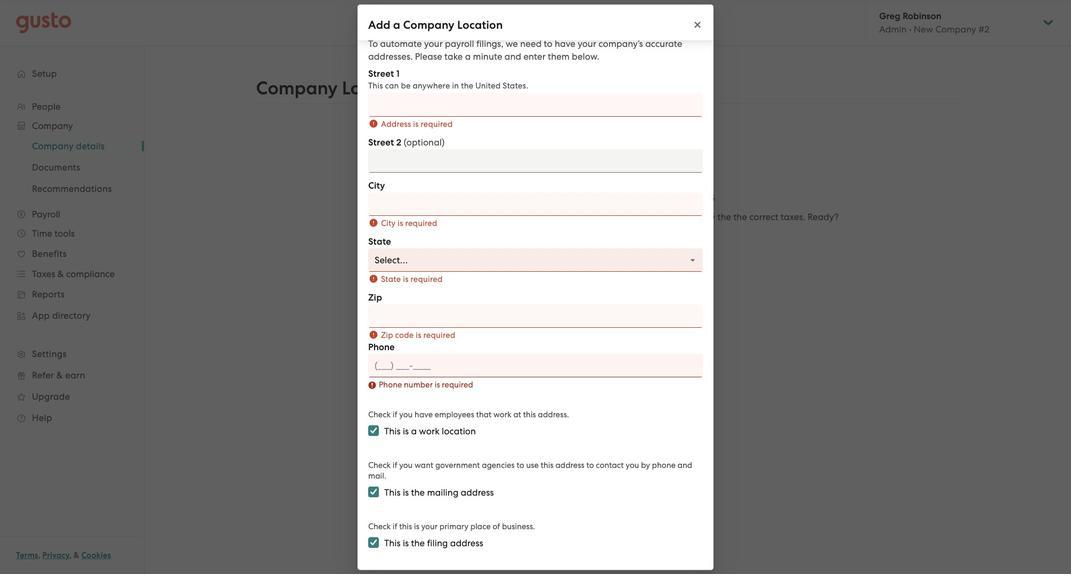Task type: describe. For each thing, give the bounding box(es) containing it.
1
[[396, 68, 400, 79]]

address.
[[538, 410, 569, 419]]

Zip field
[[368, 304, 703, 328]]

if for this is the mailing address
[[393, 461, 397, 470]]

a inside to automate your payroll filings, we need to have your company's accurate addresses. please take a minute and enter them below.
[[465, 51, 471, 62]]

0 horizontal spatial have
[[415, 410, 433, 419]]

0 horizontal spatial to
[[517, 461, 524, 470]]

the left "correct"
[[734, 211, 747, 222]]

this for address
[[541, 461, 554, 470]]

tell
[[377, 211, 391, 222]]

phone for phone number is required
[[379, 380, 402, 390]]

address for this is the filing address
[[450, 538, 483, 548]]

1 , from the left
[[38, 551, 40, 560]]

want
[[415, 461, 433, 470]]

terms
[[16, 551, 38, 560]]

ready?
[[808, 211, 839, 222]]

required for state is required
[[411, 275, 443, 284]]

employees
[[435, 410, 474, 419]]

automate
[[380, 38, 422, 49]]

street for 2
[[368, 137, 394, 148]]

2 , from the left
[[69, 551, 72, 560]]

of
[[493, 522, 500, 531]]

company for add your company addresses
[[570, 187, 639, 205]]

by
[[641, 461, 650, 470]]

location
[[442, 426, 476, 437]]

a inside "button"
[[602, 241, 608, 252]]

the left "mailing" on the bottom
[[411, 487, 425, 498]]

city for city
[[368, 180, 385, 191]]

cookies
[[81, 551, 111, 560]]

have inside to automate your payroll filings, we need to have your company's accurate addresses. please take a minute and enter them below.
[[555, 38, 576, 49]]

a up want
[[411, 426, 417, 437]]

check for this is the filing address
[[368, 522, 391, 531]]

take
[[445, 51, 463, 62]]

enter
[[524, 51, 546, 62]]

your up 'below.'
[[578, 38, 596, 49]]

in
[[452, 81, 459, 91]]

locations
[[342, 77, 422, 99]]

check if you want government agencies to use this address to contact you by phone and mail.
[[368, 461, 692, 481]]

this is a work location
[[384, 426, 476, 437]]

privacy link
[[42, 551, 69, 560]]

add for add your company addresses
[[501, 187, 531, 205]]

state for state is required
[[381, 275, 401, 284]]

government
[[435, 461, 480, 470]]

this for this is a work location
[[384, 426, 401, 437]]

below.
[[572, 51, 600, 62]]

located
[[503, 211, 535, 222]]

and inside to automate your payroll filings, we need to have your company's accurate addresses. please take a minute and enter them below.
[[505, 51, 521, 62]]

street 1 this can be anywhere in the united states.
[[368, 68, 528, 91]]

zip code is required
[[381, 330, 455, 340]]

forms
[[654, 211, 678, 222]]

required for city is required
[[405, 219, 437, 228]]

address inside the check if you want government agencies to use this address to contact you by phone and mail.
[[556, 461, 585, 470]]

mail.
[[368, 471, 386, 481]]

required for address is required
[[421, 119, 453, 129]]

check if this is your primary place of business.
[[368, 522, 535, 531]]

add a location button
[[569, 241, 647, 253]]

your
[[534, 187, 566, 205]]

address
[[381, 119, 411, 129]]

filings,
[[476, 38, 504, 49]]

use
[[526, 461, 539, 470]]

to inside to automate your payroll filings, we need to have your company's accurate addresses. please take a minute and enter them below.
[[544, 38, 553, 49]]

if for this is a work location
[[393, 410, 397, 419]]

street for 1
[[368, 68, 394, 79]]

please
[[415, 51, 442, 62]]

terms , privacy , & cookies
[[16, 551, 111, 560]]

so
[[537, 211, 547, 222]]

add a company location
[[368, 18, 503, 31]]

states.
[[503, 81, 528, 91]]

phone
[[652, 461, 676, 470]]

start.
[[607, 224, 629, 235]]

(optional)
[[404, 137, 445, 148]]

that
[[476, 410, 492, 419]]

addresses
[[643, 187, 715, 205]]

dialog main content element
[[358, 37, 714, 574]]

where
[[404, 211, 430, 222]]

primary
[[440, 522, 469, 531]]

zip for zip
[[368, 292, 382, 303]]

Street 2 field
[[368, 149, 703, 173]]

address is required
[[381, 119, 453, 129]]

correct
[[750, 211, 779, 222]]

your right where
[[432, 211, 451, 222]]

mailing
[[427, 487, 459, 498]]

this for this is the mailing address
[[384, 487, 401, 498]]

pay
[[699, 211, 715, 222]]

add your company addresses
[[501, 187, 715, 205]]

is inside tell us where your company is located so we can properly file your forms and pay the the correct taxes. ready? let's start.
[[495, 211, 501, 222]]

company locations
[[256, 77, 422, 99]]

your up the this is the filing address
[[421, 522, 438, 531]]

this is the filing address
[[384, 538, 483, 548]]

company
[[453, 211, 493, 222]]

this inside street 1 this can be anywhere in the united states.
[[368, 81, 383, 91]]

this is the mailing address
[[384, 487, 494, 498]]

them
[[548, 51, 570, 62]]

This is the filing address checkbox
[[368, 537, 379, 548]]

you for the
[[399, 461, 413, 470]]

0 horizontal spatial company
[[256, 77, 338, 99]]

file
[[619, 211, 631, 222]]

2 horizontal spatial to
[[587, 461, 594, 470]]

payroll
[[445, 38, 474, 49]]

state for state
[[368, 236, 391, 247]]



Task type: vqa. For each thing, say whether or not it's contained in the screenshot.
LIST
no



Task type: locate. For each thing, give the bounding box(es) containing it.
0 vertical spatial address
[[556, 461, 585, 470]]

2 horizontal spatial company
[[570, 187, 639, 205]]

City field
[[368, 192, 703, 216]]

this left be
[[368, 81, 383, 91]]

check for this is a work location
[[368, 410, 391, 419]]

state is required
[[381, 275, 443, 284]]

add for add a company location
[[368, 18, 391, 31]]

home image
[[16, 12, 71, 33]]

0 vertical spatial street
[[368, 68, 394, 79]]

0 vertical spatial we
[[506, 38, 518, 49]]

0 vertical spatial have
[[555, 38, 576, 49]]

anywhere
[[413, 81, 450, 91]]

phone for phone
[[368, 342, 395, 353]]

work left location
[[419, 426, 440, 437]]

if inside the check if you want government agencies to use this address to contact you by phone and mail.
[[393, 461, 397, 470]]

1 vertical spatial work
[[419, 426, 440, 437]]

company
[[403, 18, 455, 31], [256, 77, 338, 99], [570, 187, 639, 205]]

contact
[[596, 461, 624, 470]]

you
[[399, 410, 413, 419], [399, 461, 413, 470], [626, 461, 639, 470]]

us
[[393, 211, 402, 222]]

company for add a company location
[[403, 18, 455, 31]]

privacy
[[42, 551, 69, 560]]

This is a work location checkbox
[[368, 425, 379, 436]]

company inside add company location dialog
[[403, 18, 455, 31]]

city left where
[[381, 219, 396, 228]]

1 check from the top
[[368, 410, 391, 419]]

add for add a location
[[582, 241, 600, 252]]

phone
[[368, 342, 395, 353], [379, 380, 402, 390]]

0 horizontal spatial ,
[[38, 551, 40, 560]]

let's
[[587, 224, 605, 235]]

1 vertical spatial phone
[[379, 380, 402, 390]]

add a location
[[582, 241, 647, 252]]

1 vertical spatial can
[[563, 211, 579, 222]]

taxes.
[[781, 211, 806, 222]]

zip
[[368, 292, 382, 303], [381, 330, 393, 340]]

0 vertical spatial state
[[368, 236, 391, 247]]

a down let's
[[602, 241, 608, 252]]

add inside "button"
[[582, 241, 600, 252]]

1 horizontal spatial can
[[563, 211, 579, 222]]

0 horizontal spatial work
[[419, 426, 440, 437]]

the inside street 1 this can be anywhere in the united states.
[[461, 81, 474, 91]]

and left enter at top
[[505, 51, 521, 62]]

0 vertical spatial add
[[368, 18, 391, 31]]

2
[[396, 137, 402, 148]]

state
[[368, 236, 391, 247], [381, 275, 401, 284]]

city for city is required
[[381, 219, 396, 228]]

need
[[520, 38, 542, 49]]

2 if from the top
[[393, 461, 397, 470]]

1 if from the top
[[393, 410, 397, 419]]

have up this is a work location
[[415, 410, 433, 419]]

can inside street 1 this can be anywhere in the united states.
[[385, 81, 399, 91]]

street 2 (optional)
[[368, 137, 445, 148]]

place
[[471, 522, 491, 531]]

can
[[385, 81, 399, 91], [563, 211, 579, 222]]

addresses.
[[368, 51, 413, 62]]

add down let's
[[582, 241, 600, 252]]

add up to
[[368, 18, 391, 31]]

the right in
[[461, 81, 474, 91]]

business.
[[502, 522, 535, 531]]

we inside tell us where your company is located so we can properly file your forms and pay the the correct taxes. ready? let's start.
[[549, 211, 561, 222]]

you left by
[[626, 461, 639, 470]]

we right so
[[549, 211, 561, 222]]

1 horizontal spatial ,
[[69, 551, 72, 560]]

this for location
[[523, 410, 536, 419]]

you for a
[[399, 410, 413, 419]]

street left 1
[[368, 68, 394, 79]]

1 vertical spatial have
[[415, 410, 433, 419]]

this right the at on the left bottom of page
[[523, 410, 536, 419]]

address down primary at the left bottom of the page
[[450, 538, 483, 548]]

we
[[506, 38, 518, 49], [549, 211, 561, 222]]

1 vertical spatial this
[[541, 461, 554, 470]]

work left the at on the left bottom of page
[[494, 410, 512, 419]]

you up this is a work location
[[399, 410, 413, 419]]

location inside add company location dialog
[[457, 18, 503, 31]]

1 vertical spatial add
[[501, 187, 531, 205]]

address for this is the mailing address
[[461, 487, 494, 498]]

this right this is the mailing address option
[[384, 487, 401, 498]]

check up this is the filing address checkbox
[[368, 522, 391, 531]]

this right use
[[541, 461, 554, 470]]

2 vertical spatial and
[[678, 461, 692, 470]]

1 vertical spatial state
[[381, 275, 401, 284]]

1 vertical spatial location
[[610, 241, 647, 252]]

can left 'properly'
[[563, 211, 579, 222]]

2 vertical spatial if
[[393, 522, 397, 531]]

2 horizontal spatial add
[[582, 241, 600, 252]]

work
[[494, 410, 512, 419], [419, 426, 440, 437]]

at
[[514, 410, 521, 419]]

zip left 'code'
[[381, 330, 393, 340]]

cookies button
[[81, 549, 111, 562]]

we inside to automate your payroll filings, we need to have your company's accurate addresses. please take a minute and enter them below.
[[506, 38, 518, 49]]

1 horizontal spatial work
[[494, 410, 512, 419]]

0 vertical spatial work
[[494, 410, 512, 419]]

add up located
[[501, 187, 531, 205]]

account menu element
[[866, 0, 1055, 45]]

1 vertical spatial check
[[368, 461, 391, 470]]

location down start.
[[610, 241, 647, 252]]

to
[[544, 38, 553, 49], [517, 461, 524, 470], [587, 461, 594, 470]]

location up the filings,
[[457, 18, 503, 31]]

city is required
[[381, 219, 437, 228]]

have up the them
[[555, 38, 576, 49]]

and left pay
[[680, 211, 697, 222]]

1 vertical spatial if
[[393, 461, 397, 470]]

agencies
[[482, 461, 515, 470]]

code
[[395, 330, 414, 340]]

3 check from the top
[[368, 522, 391, 531]]

a right take
[[465, 51, 471, 62]]

0 horizontal spatial we
[[506, 38, 518, 49]]

2 vertical spatial company
[[570, 187, 639, 205]]

0 vertical spatial zip
[[368, 292, 382, 303]]

have
[[555, 38, 576, 49], [415, 410, 433, 419]]

to left contact
[[587, 461, 594, 470]]

terms link
[[16, 551, 38, 560]]

to
[[368, 38, 378, 49]]

1 vertical spatial zip
[[381, 330, 393, 340]]

1 horizontal spatial add
[[501, 187, 531, 205]]

this
[[523, 410, 536, 419], [541, 461, 554, 470], [399, 522, 412, 531]]

check for this is the mailing address
[[368, 461, 391, 470]]

0 vertical spatial city
[[368, 180, 385, 191]]

2 vertical spatial add
[[582, 241, 600, 252]]

check up this is a work location checkbox
[[368, 410, 391, 419]]

your right the file
[[634, 211, 652, 222]]

street
[[368, 68, 394, 79], [368, 137, 394, 148]]

1 vertical spatial street
[[368, 137, 394, 148]]

This is the mailing address checkbox
[[368, 487, 379, 497]]

and
[[505, 51, 521, 62], [680, 211, 697, 222], [678, 461, 692, 470]]

add
[[368, 18, 391, 31], [501, 187, 531, 205], [582, 241, 600, 252]]

check inside the check if you want government agencies to use this address to contact you by phone and mail.
[[368, 461, 391, 470]]

0 vertical spatial check
[[368, 410, 391, 419]]

minute
[[473, 51, 502, 62]]

0 horizontal spatial can
[[385, 81, 399, 91]]

tell us where your company is located so we can properly file your forms and pay the the correct taxes. ready? let's start.
[[377, 211, 839, 235]]

can down 1
[[385, 81, 399, 91]]

0 vertical spatial phone
[[368, 342, 395, 353]]

0 vertical spatial location
[[457, 18, 503, 31]]

check if you have employees that work at this address.
[[368, 410, 569, 419]]

Street 1 field
[[368, 93, 703, 117]]

1 horizontal spatial to
[[544, 38, 553, 49]]

, left the privacy
[[38, 551, 40, 560]]

1 street from the top
[[368, 68, 394, 79]]

0 vertical spatial if
[[393, 410, 397, 419]]

,
[[38, 551, 40, 560], [69, 551, 72, 560]]

3 if from the top
[[393, 522, 397, 531]]

this inside the check if you want government agencies to use this address to contact you by phone and mail.
[[541, 461, 554, 470]]

2 check from the top
[[368, 461, 391, 470]]

0 horizontal spatial this
[[399, 522, 412, 531]]

this right this is the filing address checkbox
[[384, 538, 401, 548]]

0 vertical spatial company
[[403, 18, 455, 31]]

add inside dialog
[[368, 18, 391, 31]]

united
[[476, 81, 501, 91]]

address down the government
[[461, 487, 494, 498]]

Phone text field
[[368, 354, 703, 377]]

this right this is a work location checkbox
[[384, 426, 401, 437]]

1 horizontal spatial company
[[403, 18, 455, 31]]

phone number is required
[[379, 380, 473, 390]]

0 vertical spatial this
[[523, 410, 536, 419]]

a
[[393, 18, 400, 31], [465, 51, 471, 62], [602, 241, 608, 252], [411, 426, 417, 437]]

zip down state is required
[[368, 292, 382, 303]]

the
[[461, 81, 474, 91], [718, 211, 731, 222], [734, 211, 747, 222], [411, 487, 425, 498], [411, 538, 425, 548]]

to automate your payroll filings, we need to have your company's accurate addresses. please take a minute and enter them below.
[[368, 38, 682, 62]]

can inside tell us where your company is located so we can properly file your forms and pay the the correct taxes. ready? let's start.
[[563, 211, 579, 222]]

add company location dialog
[[358, 4, 714, 574]]

and right 'phone'
[[678, 461, 692, 470]]

accurate
[[645, 38, 682, 49]]

1 horizontal spatial this
[[523, 410, 536, 419]]

number
[[404, 380, 433, 390]]

, left &
[[69, 551, 72, 560]]

this up the this is the filing address
[[399, 522, 412, 531]]

to up the them
[[544, 38, 553, 49]]

if up the this is the filing address
[[393, 522, 397, 531]]

2 vertical spatial address
[[450, 538, 483, 548]]

&
[[74, 551, 79, 560]]

if up this is a work location
[[393, 410, 397, 419]]

filing
[[427, 538, 448, 548]]

phone down zip code is required
[[368, 342, 395, 353]]

1 vertical spatial we
[[549, 211, 561, 222]]

1 vertical spatial and
[[680, 211, 697, 222]]

0 vertical spatial and
[[505, 51, 521, 62]]

0 horizontal spatial add
[[368, 18, 391, 31]]

this for this is the filing address
[[384, 538, 401, 548]]

your
[[424, 38, 443, 49], [578, 38, 596, 49], [432, 211, 451, 222], [634, 211, 652, 222], [421, 522, 438, 531]]

to left use
[[517, 461, 524, 470]]

street inside street 1 this can be anywhere in the united states.
[[368, 68, 394, 79]]

check up mail.
[[368, 461, 391, 470]]

zip for zip code is required
[[381, 330, 393, 340]]

0 horizontal spatial location
[[457, 18, 503, 31]]

2 street from the top
[[368, 137, 394, 148]]

1 horizontal spatial have
[[555, 38, 576, 49]]

1 horizontal spatial we
[[549, 211, 561, 222]]

phone left number
[[379, 380, 402, 390]]

and inside the check if you want government agencies to use this address to contact you by phone and mail.
[[678, 461, 692, 470]]

0 vertical spatial can
[[385, 81, 399, 91]]

1 horizontal spatial location
[[610, 241, 647, 252]]

if for this is the filing address
[[393, 522, 397, 531]]

properly
[[581, 211, 616, 222]]

city up tell
[[368, 180, 385, 191]]

street left the 2
[[368, 137, 394, 148]]

your up please
[[424, 38, 443, 49]]

1 vertical spatial city
[[381, 219, 396, 228]]

address right use
[[556, 461, 585, 470]]

1 vertical spatial address
[[461, 487, 494, 498]]

if left want
[[393, 461, 397, 470]]

the left filing
[[411, 538, 425, 548]]

the right pay
[[718, 211, 731, 222]]

and inside tell us where your company is located so we can properly file your forms and pay the the correct taxes. ready? let's start.
[[680, 211, 697, 222]]

1 vertical spatial company
[[256, 77, 338, 99]]

location inside add a location "button"
[[610, 241, 647, 252]]

a up the automate
[[393, 18, 400, 31]]

company's
[[599, 38, 643, 49]]

you left want
[[399, 461, 413, 470]]

company addresses image
[[588, 134, 628, 173]]

2 horizontal spatial this
[[541, 461, 554, 470]]

2 vertical spatial check
[[368, 522, 391, 531]]

address
[[556, 461, 585, 470], [461, 487, 494, 498], [450, 538, 483, 548]]

be
[[401, 81, 411, 91]]

2 vertical spatial this
[[399, 522, 412, 531]]

we left need
[[506, 38, 518, 49]]



